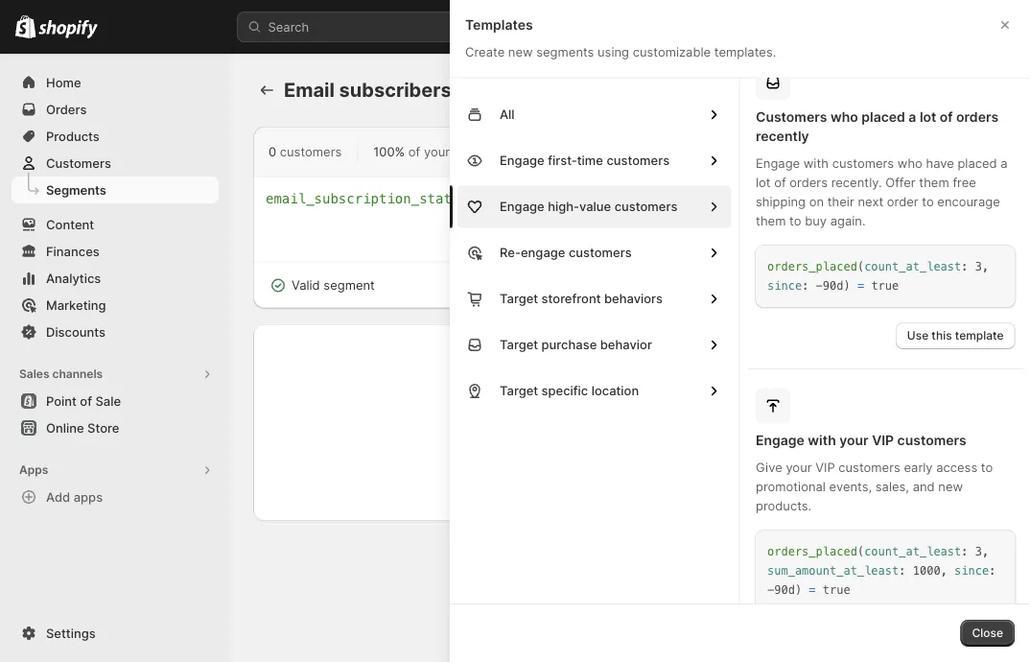 Task type: locate. For each thing, give the bounding box(es) containing it.
sales channels
[[19, 367, 103, 381]]

1 horizontal spatial your
[[786, 460, 812, 475]]

and inside give your vip customers early access to promotional events, sales, and new products.
[[913, 479, 935, 494]]

0 vertical spatial since :
[[767, 280, 809, 293]]

your left customer
[[424, 144, 450, 159]]

1 horizontal spatial placed
[[957, 156, 997, 171]]

your up promotional on the bottom right of page
[[786, 460, 812, 475]]

target up you've
[[500, 383, 538, 398]]

this right meet
[[723, 423, 745, 438]]

customizable
[[633, 44, 711, 59]]

engage for engage high-value customers
[[500, 199, 545, 214]]

customers for customers who placed a lot of orders recently
[[756, 109, 827, 126]]

0 vertical spatial -
[[816, 280, 823, 293]]

true down the next in the top right of the page
[[871, 280, 899, 293]]

your for customer
[[424, 144, 450, 159]]

to left the 'buy'
[[789, 213, 801, 228]]

0 horizontal spatial -90d )
[[767, 584, 802, 597]]

behaviors
[[604, 291, 663, 306]]

re-
[[500, 245, 521, 260]]

target inside button
[[500, 337, 538, 352]]

to
[[922, 194, 934, 209], [789, 213, 801, 228], [981, 460, 993, 475]]

1 vertical spatial new
[[938, 479, 963, 494]]

)
[[843, 280, 850, 293], [795, 584, 802, 597]]

vip up give your vip customers early access to promotional events, sales, and new products.
[[872, 433, 894, 449]]

orders_placed up sum_amount_at_least
[[767, 545, 857, 559]]

0 vertical spatial a
[[908, 109, 916, 126]]

count_at_least down "order"
[[864, 260, 961, 274]]

lot inside customers who placed a lot of orders recently
[[920, 109, 936, 126]]

1 horizontal spatial new
[[938, 479, 963, 494]]

have inside engage with customers who have placed a lot of orders recently. offer them free shipping on their next order to encourage them to buy again.
[[926, 156, 954, 171]]

0 horizontal spatial and
[[635, 423, 657, 438]]

0 horizontal spatial since
[[767, 280, 802, 293]]

with up on
[[803, 156, 829, 171]]

add apps button
[[12, 484, 219, 510]]

since : down the 'buy'
[[767, 280, 809, 293]]

0 horizontal spatial true
[[823, 584, 850, 597]]

orders inside engage with customers who have placed a lot of orders recently. offer them free shipping on their next order to encourage them to buy again.
[[789, 175, 828, 190]]

( down 'again.'
[[857, 260, 864, 274]]

search button
[[237, 12, 793, 42]]

0 vertical spatial this
[[932, 329, 952, 343]]

lot up shipping
[[756, 175, 771, 190]]

engage inside engage with customers who have placed a lot of orders recently. offer them free shipping on their next order to encourage them to buy again.
[[756, 156, 800, 171]]

customers inside give your vip customers early access to promotional events, sales, and new products.
[[838, 460, 900, 475]]

engage left high-
[[500, 199, 545, 214]]

new down search button
[[508, 44, 533, 59]]

your
[[424, 144, 450, 159], [839, 433, 868, 449], [786, 460, 812, 475]]

1 horizontal spatial vip
[[872, 433, 894, 449]]

search
[[268, 19, 309, 34]]

placed
[[861, 109, 905, 126], [957, 156, 997, 171]]

1 horizontal spatial since :
[[954, 565, 996, 578]]

:
[[961, 260, 968, 274], [802, 280, 809, 293], [961, 545, 968, 559], [899, 565, 906, 578], [989, 565, 996, 578]]

a inside customers who placed a lot of orders recently
[[908, 109, 916, 126]]

customers
[[280, 144, 342, 159], [607, 153, 670, 168], [832, 156, 894, 171], [615, 199, 678, 214], [569, 245, 632, 260], [637, 388, 705, 404], [569, 423, 631, 438], [897, 433, 966, 449], [838, 460, 900, 475]]

have
[[926, 156, 954, 171], [583, 388, 614, 404]]

1 target from the top
[[500, 291, 538, 306]]

orders inside customers who placed a lot of orders recently
[[956, 109, 999, 126]]

0 horizontal spatial this
[[723, 423, 745, 438]]

2 count_at_least from the top
[[864, 545, 961, 559]]

1 vertical spatial who
[[897, 156, 922, 171]]

vip
[[872, 433, 894, 449], [815, 460, 835, 475]]

sales channels button
[[12, 361, 219, 388]]

purchase
[[542, 337, 597, 352]]

access
[[936, 460, 977, 475]]

true down sum_amount_at_least :
[[823, 584, 850, 597]]

placed up free
[[957, 156, 997, 171]]

a
[[908, 109, 916, 126], [1001, 156, 1008, 171]]

1 vertical spatial orders_placed
[[767, 545, 857, 559]]

0 vertical spatial customers
[[756, 109, 827, 126]]

0 horizontal spatial 90d
[[774, 584, 795, 597]]

-90d )
[[816, 280, 850, 293], [767, 584, 802, 597]]

customers for customers
[[46, 155, 111, 170]]

0 horizontal spatial your
[[424, 144, 450, 159]]

of right 100%
[[409, 144, 421, 159]]

again.
[[830, 213, 865, 228]]

have left no
[[583, 388, 614, 404]]

with up events,
[[808, 433, 836, 449]]

location
[[592, 383, 639, 398]]

1 vertical spatial -
[[767, 584, 774, 597]]

3 up close
[[975, 545, 982, 559]]

orders up free
[[956, 109, 999, 126]]

0 vertical spatial (
[[857, 260, 864, 274]]

target inside button
[[500, 291, 538, 306]]

0 vertical spatial orders
[[956, 109, 999, 126]]

1 horizontal spatial true
[[871, 280, 899, 293]]

orders
[[956, 109, 999, 126], [789, 175, 828, 190]]

1 ( from the top
[[857, 260, 864, 274]]

3 down encourage
[[975, 260, 982, 274]]

= down 'again.'
[[857, 280, 864, 293]]

and down early
[[913, 479, 935, 494]]

1 vertical spatial orders_placed ( count_at_least :
[[767, 545, 968, 559]]

1 horizontal spatial a
[[1001, 156, 1008, 171]]

engage left first-
[[500, 153, 545, 168]]

engage with your vip customers
[[756, 433, 966, 449]]

0 vertical spatial lot
[[920, 109, 936, 126]]

1 vertical spatial have
[[583, 388, 614, 404]]

target down "re-"
[[500, 291, 538, 306]]

1 horizontal spatial of
[[774, 175, 786, 190]]

0 vertical spatial count_at_least
[[864, 260, 961, 274]]

you've
[[487, 423, 525, 438]]

1 orders_placed ( count_at_least : from the top
[[767, 260, 968, 274]]

definition,
[[536, 442, 595, 457]]

2 vertical spatial to
[[981, 460, 993, 475]]

-90d ) down 'again.'
[[816, 280, 850, 293]]

placed up offer
[[861, 109, 905, 126]]

orders up on
[[789, 175, 828, 190]]

90d down 'again.'
[[823, 280, 843, 293]]

here.
[[695, 442, 725, 457]]

customers up "recently"
[[756, 109, 827, 126]]

0 horizontal spatial vip
[[815, 460, 835, 475]]

and up will
[[635, 423, 657, 438]]

3 , up close
[[975, 545, 989, 559]]

of up shipping
[[774, 175, 786, 190]]

template
[[955, 329, 1004, 343]]

0 vertical spatial 3
[[975, 260, 982, 274]]

customers up segments
[[46, 155, 111, 170]]

0 vertical spatial they
[[660, 423, 686, 438]]

1 vertical spatial your
[[839, 433, 868, 449]]

3
[[975, 260, 982, 274], [975, 545, 982, 559]]

0 vertical spatial )
[[843, 280, 850, 293]]

2 vertical spatial target
[[500, 383, 538, 398]]

customers who placed a lot of orders recently
[[756, 109, 999, 145]]

engage down "recently"
[[756, 156, 800, 171]]

2 target from the top
[[500, 337, 538, 352]]

to right access at the right bottom
[[981, 460, 993, 475]]

) down sum_amount_at_least
[[795, 584, 802, 597]]

2 3 , from the top
[[975, 545, 989, 559]]

1 vertical spatial with
[[808, 433, 836, 449]]

your inside give your vip customers early access to promotional events, sales, and new products.
[[786, 460, 812, 475]]

-90d ) down sum_amount_at_least
[[767, 584, 802, 597]]

lot up engage with customers who have placed a lot of orders recently. offer them free shipping on their next order to encourage them to buy again.
[[920, 109, 936, 126]]

this
[[932, 329, 952, 343], [723, 423, 745, 438]]

this right use
[[932, 329, 952, 343]]

of up free
[[940, 109, 953, 126]]

them left free
[[919, 175, 949, 190]]

valid segment alert
[[253, 263, 390, 309]]

apps
[[74, 489, 103, 504]]

you have no customers
[[556, 388, 705, 404]]

1 horizontal spatial -90d )
[[816, 280, 850, 293]]

new down access at the right bottom
[[938, 479, 963, 494]]

of inside customers who placed a lot of orders recently
[[940, 109, 953, 126]]

90d
[[823, 280, 843, 293], [774, 584, 795, 597]]

1 vertical spatial (
[[857, 545, 864, 559]]

0 vertical spatial target
[[500, 291, 538, 306]]

0 horizontal spatial lot
[[756, 175, 771, 190]]

customers inside engage with customers who have placed a lot of orders recently. offer them free shipping on their next order to encourage them to buy again.
[[832, 156, 894, 171]]

3 , down encourage
[[975, 260, 989, 274]]

they
[[660, 423, 686, 438], [598, 442, 624, 457]]

target for target purchase behavior
[[500, 337, 538, 352]]

home link
[[12, 69, 219, 96]]

customers right time
[[607, 153, 670, 168]]

1 vertical spatial lot
[[756, 175, 771, 190]]

1 horizontal spatial )
[[843, 280, 850, 293]]

all
[[500, 107, 515, 122]]

( up sum_amount_at_least :
[[857, 545, 864, 559]]

1 vertical spatial since
[[954, 565, 989, 578]]

since down shipping
[[767, 280, 802, 293]]

0 vertical spatial orders_placed ( count_at_least :
[[767, 260, 968, 274]]

of
[[940, 109, 953, 126], [409, 144, 421, 159], [774, 175, 786, 190]]

orders_placed ( count_at_least : up sum_amount_at_least :
[[767, 545, 968, 559]]

target specific location button
[[458, 370, 732, 412]]

base
[[512, 144, 541, 159]]

0 vertical spatial to
[[922, 194, 934, 209]]

0 horizontal spatial a
[[908, 109, 916, 126]]

who up recently.
[[830, 109, 858, 126]]

1 horizontal spatial lot
[[920, 109, 936, 126]]

: down encourage
[[961, 260, 968, 274]]

early
[[904, 460, 933, 475]]

2 horizontal spatial to
[[981, 460, 993, 475]]

2 horizontal spatial your
[[839, 433, 868, 449]]

create
[[465, 44, 505, 59]]

1 vertical spatial count_at_least
[[864, 545, 961, 559]]

0 vertical spatial placed
[[861, 109, 905, 126]]

customers right 0
[[280, 144, 342, 159]]

1 horizontal spatial this
[[932, 329, 952, 343]]

since : right 1000 ,
[[954, 565, 996, 578]]

no
[[618, 388, 634, 404]]

settings link
[[12, 620, 219, 647]]

customers down target specific location "button"
[[569, 423, 631, 438]]

to right "order"
[[922, 194, 934, 209]]

your up events,
[[839, 433, 868, 449]]

and inside once you've added customers and they meet this segment's definition, they will appear here.
[[635, 423, 657, 438]]

recently
[[756, 129, 809, 145]]

0 vertical spatial them
[[919, 175, 949, 190]]

: up close
[[989, 565, 996, 578]]

target left purchase
[[500, 337, 538, 352]]

engage
[[500, 153, 545, 168], [756, 156, 800, 171], [500, 199, 545, 214], [756, 433, 804, 449]]

appear
[[650, 442, 691, 457]]

0 horizontal spatial placed
[[861, 109, 905, 126]]

(
[[857, 260, 864, 274], [857, 545, 864, 559]]

1 vertical spatial ,
[[982, 545, 989, 559]]

orders_placed ( count_at_least :
[[767, 260, 968, 274], [767, 545, 968, 559]]

since right 1000 ,
[[954, 565, 989, 578]]

with inside engage with customers who have placed a lot of orders recently. offer them free shipping on their next order to encourage them to buy again.
[[803, 156, 829, 171]]

your for vip
[[839, 433, 868, 449]]

0 vertical spatial with
[[803, 156, 829, 171]]

target specific location
[[500, 383, 639, 398]]

high-
[[548, 199, 580, 214]]

sales
[[19, 367, 49, 381]]

1 vertical spatial placed
[[957, 156, 997, 171]]

engage up give
[[756, 433, 804, 449]]

customers inside customers who placed a lot of orders recently
[[756, 109, 827, 126]]

customers up recently.
[[832, 156, 894, 171]]

0 horizontal spatial )
[[795, 584, 802, 597]]

who up offer
[[897, 156, 922, 171]]

= down sum_amount_at_least
[[809, 584, 816, 597]]

target purchase behavior
[[500, 337, 652, 352]]

1000
[[913, 565, 940, 578]]

templates.
[[715, 44, 777, 59]]

0 vertical spatial your
[[424, 144, 450, 159]]

engage for engage with your vip customers
[[756, 433, 804, 449]]

count_at_least up '1000'
[[864, 545, 961, 559]]

use this template button
[[896, 323, 1015, 350]]

on
[[809, 194, 824, 209]]

orders_placed down the 'buy'
[[767, 260, 857, 274]]

1 vertical spatial orders
[[789, 175, 828, 190]]

add
[[46, 489, 70, 504]]

re-engage customers
[[500, 245, 632, 260]]

1 horizontal spatial =
[[857, 280, 864, 293]]

they left will
[[598, 442, 624, 457]]

1 vertical spatial this
[[723, 423, 745, 438]]

1 horizontal spatial who
[[897, 156, 922, 171]]

orders_placed ( count_at_least : down 'again.'
[[767, 260, 968, 274]]

1 vertical spatial true
[[823, 584, 850, 597]]

0 vertical spatial orders_placed
[[767, 260, 857, 274]]

3 target from the top
[[500, 383, 538, 398]]

since :
[[767, 280, 809, 293], [954, 565, 996, 578]]

vip up events,
[[815, 460, 835, 475]]

they up appear
[[660, 423, 686, 438]]

90d down sum_amount_at_least
[[774, 584, 795, 597]]

2 vertical spatial your
[[786, 460, 812, 475]]

0 customers
[[269, 144, 342, 159]]

0 vertical spatial of
[[940, 109, 953, 126]]

0 vertical spatial who
[[830, 109, 858, 126]]

1 vertical spatial customers
[[46, 155, 111, 170]]

have up free
[[926, 156, 954, 171]]

- down sum_amount_at_least
[[767, 584, 774, 597]]

0 horizontal spatial have
[[583, 388, 614, 404]]

0 vertical spatial 3 ,
[[975, 260, 989, 274]]

1 horizontal spatial have
[[926, 156, 954, 171]]

1 vertical spatial target
[[500, 337, 538, 352]]

- down the 'buy'
[[816, 280, 823, 293]]

0 vertical spatial have
[[926, 156, 954, 171]]

1 vertical spatial a
[[1001, 156, 1008, 171]]

them down shipping
[[756, 213, 786, 228]]

1 vertical spatial to
[[789, 213, 801, 228]]

1 vertical spatial 3
[[975, 545, 982, 559]]

customers up events,
[[838, 460, 900, 475]]

0 horizontal spatial them
[[756, 213, 786, 228]]

2 horizontal spatial of
[[940, 109, 953, 126]]

value
[[580, 199, 611, 214]]

1 horizontal spatial orders
[[956, 109, 999, 126]]

2 vertical spatial ,
[[940, 565, 947, 578]]

target inside "button"
[[500, 383, 538, 398]]

0 vertical spatial new
[[508, 44, 533, 59]]

templates
[[465, 17, 533, 33]]

1 vertical spatial 90d
[[774, 584, 795, 597]]

: down the 'buy'
[[802, 280, 809, 293]]

1 3 , from the top
[[975, 260, 989, 274]]

customers right value
[[615, 199, 678, 214]]

give
[[756, 460, 782, 475]]

) down 'again.'
[[843, 280, 850, 293]]

1 3 from the top
[[975, 260, 982, 274]]



Task type: describe. For each thing, give the bounding box(es) containing it.
customers link
[[12, 150, 219, 177]]

you
[[556, 388, 580, 404]]

apps
[[19, 463, 48, 477]]

sum_amount_at_least
[[767, 565, 899, 578]]

added
[[528, 423, 566, 438]]

customers inside once you've added customers and they meet this segment's definition, they will appear here.
[[569, 423, 631, 438]]

segments link
[[12, 177, 219, 203]]

customers up early
[[897, 433, 966, 449]]

this inside once you've added customers and they meet this segment's definition, they will appear here.
[[723, 423, 745, 438]]

0 vertical spatial vip
[[872, 433, 894, 449]]

specific
[[542, 383, 588, 398]]

lot inside engage with customers who have placed a lot of orders recently. offer them free shipping on their next order to encourage them to buy again.
[[756, 175, 771, 190]]

1 horizontal spatial -
[[816, 280, 823, 293]]

0 horizontal spatial -
[[767, 584, 774, 597]]

who inside engage with customers who have placed a lot of orders recently. offer them free shipping on their next order to encourage them to buy again.
[[897, 156, 922, 171]]

0 horizontal spatial they
[[598, 442, 624, 457]]

2 3 from the top
[[975, 545, 982, 559]]

apps button
[[12, 457, 219, 484]]

target for target specific location
[[500, 383, 538, 398]]

create new segments using customizable templates.
[[465, 44, 777, 59]]

duplicate button
[[711, 77, 787, 104]]

new inside give your vip customers early access to promotional events, sales, and new products.
[[938, 479, 963, 494]]

use this template
[[907, 329, 1004, 343]]

of inside engage with customers who have placed a lot of orders recently. offer them free shipping on their next order to encourage them to buy again.
[[774, 175, 786, 190]]

1 orders_placed from the top
[[767, 260, 857, 274]]

first-
[[548, 153, 577, 168]]

close
[[972, 626, 1004, 640]]

buy
[[805, 213, 827, 228]]

close button
[[961, 620, 1015, 647]]

will
[[628, 442, 647, 457]]

settings
[[46, 626, 96, 640]]

customer
[[454, 144, 509, 159]]

engage first-time customers button
[[458, 140, 732, 182]]

customers down engage high-value customers button
[[569, 245, 632, 260]]

: left '1000'
[[899, 565, 906, 578]]

this inside button
[[932, 329, 952, 343]]

0 vertical spatial -90d )
[[816, 280, 850, 293]]

discounts link
[[12, 319, 219, 345]]

offer
[[885, 175, 915, 190]]

0 vertical spatial since
[[767, 280, 802, 293]]

placed inside customers who placed a lot of orders recently
[[861, 109, 905, 126]]

promotional
[[756, 479, 826, 494]]

once you've added customers and they meet this segment's definition, they will appear here.
[[452, 423, 809, 457]]

discounts
[[46, 324, 106, 339]]

sales,
[[875, 479, 909, 494]]

100%
[[374, 144, 405, 159]]

0 vertical spatial true
[[871, 280, 899, 293]]

engage high-value customers
[[500, 199, 678, 214]]

2 orders_placed from the top
[[767, 545, 857, 559]]

1 horizontal spatial they
[[660, 423, 686, 438]]

all button
[[458, 94, 732, 136]]

products.
[[756, 498, 811, 513]]

segments
[[46, 182, 106, 197]]

1 vertical spatial )
[[795, 584, 802, 597]]

1000 ,
[[913, 565, 947, 578]]

storefront
[[542, 291, 601, 306]]

behavior
[[600, 337, 652, 352]]

order
[[887, 194, 918, 209]]

engage for engage with customers who have placed a lot of orders recently. offer them free shipping on their next order to encourage them to buy again.
[[756, 156, 800, 171]]

use
[[907, 329, 928, 343]]

1 horizontal spatial to
[[922, 194, 934, 209]]

engage high-value customers button
[[458, 186, 732, 228]]

0 horizontal spatial since :
[[767, 280, 809, 293]]

1 vertical spatial since :
[[954, 565, 996, 578]]

engage first-time customers
[[500, 153, 670, 168]]

100% of your customer base
[[374, 144, 541, 159]]

0 vertical spatial ,
[[982, 260, 989, 274]]

0 vertical spatial =
[[857, 280, 864, 293]]

2 orders_placed ( count_at_least : from the top
[[767, 545, 968, 559]]

next
[[858, 194, 883, 209]]

subscribers
[[339, 78, 452, 102]]

0 horizontal spatial of
[[409, 144, 421, 159]]

a inside engage with customers who have placed a lot of orders recently. offer them free shipping on their next order to encourage them to buy again.
[[1001, 156, 1008, 171]]

free
[[953, 175, 976, 190]]

segment's
[[748, 423, 809, 438]]

events,
[[829, 479, 872, 494]]

their
[[827, 194, 854, 209]]

add apps
[[46, 489, 103, 504]]

engage for engage first-time customers
[[500, 153, 545, 168]]

shopify image
[[39, 20, 98, 39]]

0 horizontal spatial new
[[508, 44, 533, 59]]

2 ( from the top
[[857, 545, 864, 559]]

recently.
[[831, 175, 882, 190]]

meet
[[690, 423, 720, 438]]

target purchase behavior button
[[458, 324, 732, 366]]

valid
[[292, 278, 320, 293]]

email subscribers
[[284, 78, 452, 102]]

duplicate
[[723, 83, 775, 97]]

using
[[598, 44, 629, 59]]

customers right no
[[637, 388, 705, 404]]

1 vertical spatial =
[[809, 584, 816, 597]]

vip inside give your vip customers early access to promotional events, sales, and new products.
[[815, 460, 835, 475]]

1 horizontal spatial since
[[954, 565, 989, 578]]

target storefront behaviors button
[[458, 278, 732, 320]]

engage
[[521, 245, 566, 260]]

0 vertical spatial 90d
[[823, 280, 843, 293]]

who inside customers who placed a lot of orders recently
[[830, 109, 858, 126]]

engage with customers who have placed a lot of orders recently. offer them free shipping on their next order to encourage them to buy again.
[[756, 156, 1008, 228]]

email
[[284, 78, 335, 102]]

valid segment
[[292, 278, 375, 293]]

target for target storefront behaviors
[[500, 291, 538, 306]]

: up close button on the bottom right of the page
[[961, 545, 968, 559]]

1 count_at_least from the top
[[864, 260, 961, 274]]

give your vip customers early access to promotional events, sales, and new products.
[[756, 460, 993, 513]]

channels
[[52, 367, 103, 381]]

with for customers
[[803, 156, 829, 171]]

target storefront behaviors
[[500, 291, 663, 306]]

re-engage customers button
[[458, 232, 732, 274]]

1 vertical spatial them
[[756, 213, 786, 228]]

home
[[46, 75, 81, 90]]

segment
[[324, 278, 375, 293]]

0
[[269, 144, 276, 159]]

placed inside engage with customers who have placed a lot of orders recently. offer them free shipping on their next order to encourage them to buy again.
[[957, 156, 997, 171]]

once
[[452, 423, 483, 438]]

with for your
[[808, 433, 836, 449]]

to inside give your vip customers early access to promotional events, sales, and new products.
[[981, 460, 993, 475]]



Task type: vqa. For each thing, say whether or not it's contained in the screenshot.
will
yes



